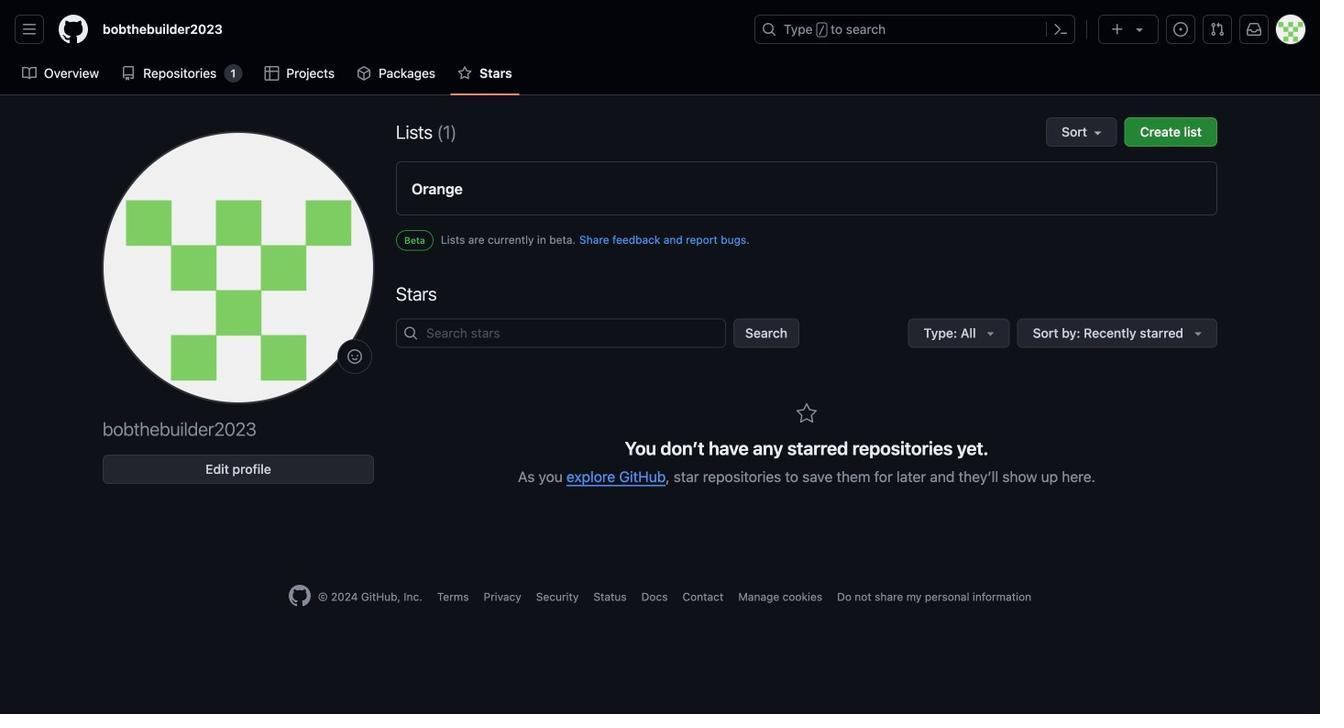Task type: describe. For each thing, give the bounding box(es) containing it.
1 horizontal spatial homepage image
[[289, 585, 311, 607]]

repo image
[[121, 66, 136, 81]]

feature release label: beta element
[[396, 230, 434, 251]]

table image
[[264, 66, 279, 81]]

book image
[[22, 66, 37, 81]]

git pull request image
[[1211, 22, 1225, 37]]

2 triangle down image from the left
[[1191, 326, 1206, 341]]

smiley image
[[348, 349, 362, 364]]

notifications image
[[1247, 22, 1262, 37]]

Search stars search field
[[396, 319, 726, 348]]



Task type: locate. For each thing, give the bounding box(es) containing it.
triangle down image
[[1133, 22, 1147, 37]]

search image
[[404, 326, 418, 341]]

0 vertical spatial star image
[[458, 66, 472, 81]]

0 horizontal spatial homepage image
[[59, 15, 88, 44]]

command palette image
[[1054, 22, 1069, 37]]

issue opened image
[[1174, 22, 1189, 37]]

1 vertical spatial star image
[[796, 403, 818, 425]]

1 horizontal spatial triangle down image
[[1191, 326, 1206, 341]]

0 vertical spatial homepage image
[[59, 15, 88, 44]]

0 horizontal spatial triangle down image
[[984, 326, 999, 341]]

1 vertical spatial homepage image
[[289, 585, 311, 607]]

1 horizontal spatial star image
[[796, 403, 818, 425]]

0 horizontal spatial star image
[[458, 66, 472, 81]]

package image
[[357, 66, 372, 81]]

homepage image
[[59, 15, 88, 44], [289, 585, 311, 607]]

1 triangle down image from the left
[[984, 326, 999, 341]]

star image
[[458, 66, 472, 81], [796, 403, 818, 425]]

triangle down image
[[984, 326, 999, 341], [1191, 326, 1206, 341]]

plus image
[[1111, 22, 1125, 37]]

change your avatar image
[[103, 132, 374, 404]]



Task type: vqa. For each thing, say whether or not it's contained in the screenshot.
2nd your from right
no



